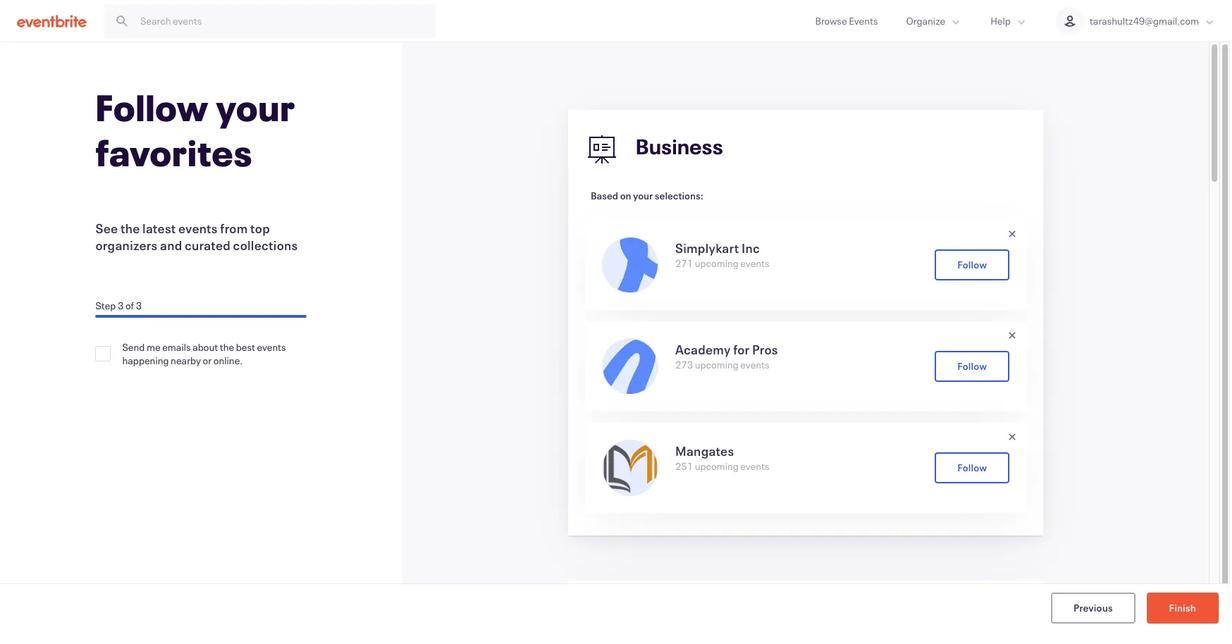 Task type: describe. For each thing, give the bounding box(es) containing it.
follow button for academy for pros
[[935, 351, 1010, 382]]

browse events
[[815, 14, 878, 27]]

follow for simplykart inc
[[957, 258, 987, 271]]

tarashultz49@gmail.com link
[[1042, 0, 1230, 42]]

your inside follow your favorites
[[216, 83, 296, 131]]

based on your selections:
[[591, 189, 704, 202]]

step
[[96, 299, 116, 312]]

or
[[203, 354, 212, 367]]

send me emails about the best events happening nearby or online.
[[122, 341, 286, 367]]

events inside simplykart inc 271 upcoming events
[[741, 257, 770, 270]]

follow button for mangates
[[935, 453, 1010, 484]]

best
[[236, 341, 255, 354]]

step 3 of 3
[[96, 299, 142, 312]]

academy for pros 273 upcoming events
[[675, 341, 778, 372]]

events
[[849, 14, 878, 27]]

collections
[[233, 237, 298, 254]]

previous button
[[1051, 593, 1136, 624]]

and
[[160, 237, 182, 254]]

251
[[675, 460, 693, 473]]

academy
[[675, 341, 731, 358]]

send
[[122, 341, 145, 354]]

upcoming inside "mangates 251 upcoming events"
[[695, 460, 739, 473]]

events inside "send me emails about the best events happening nearby or online."
[[257, 341, 286, 354]]

mangates
[[675, 443, 734, 460]]

on
[[620, 189, 631, 202]]

previous
[[1074, 601, 1113, 615]]

for
[[733, 341, 750, 358]]

tarashultz49@gmail.com
[[1090, 14, 1199, 27]]

273
[[675, 358, 693, 372]]

curated
[[185, 237, 231, 254]]

emails
[[162, 341, 191, 354]]

from
[[220, 220, 248, 237]]

organizers
[[96, 237, 158, 254]]

events inside "mangates 251 upcoming events"
[[741, 460, 770, 473]]

business
[[636, 133, 723, 160]]

follow inside follow your favorites
[[96, 83, 209, 131]]



Task type: vqa. For each thing, say whether or not it's contained in the screenshot.
Create Events
no



Task type: locate. For each thing, give the bounding box(es) containing it.
1 vertical spatial follow button
[[935, 351, 1010, 382]]

0 vertical spatial follow button
[[935, 250, 1010, 281]]

selections:
[[655, 189, 704, 202]]

1 vertical spatial your
[[633, 189, 653, 202]]

favorites
[[96, 128, 253, 176]]

the inside "send me emails about the best events happening nearby or online."
[[220, 341, 234, 354]]

top
[[250, 220, 270, 237]]

progressbar progress bar
[[96, 315, 307, 318]]

3
[[118, 299, 124, 312], [136, 299, 142, 312]]

2 follow button from the top
[[935, 351, 1010, 382]]

organize
[[906, 14, 946, 27]]

events right mangates
[[741, 460, 770, 473]]

organize link
[[892, 0, 977, 42]]

0 vertical spatial the
[[120, 220, 140, 237]]

0 horizontal spatial your
[[216, 83, 296, 131]]

0 vertical spatial upcoming
[[695, 257, 739, 270]]

upcoming right the 271
[[695, 257, 739, 270]]

events inside academy for pros 273 upcoming events
[[741, 358, 770, 372]]

1 3 from the left
[[118, 299, 124, 312]]

follow
[[96, 83, 209, 131], [957, 258, 987, 271], [957, 359, 987, 373], [957, 461, 987, 474]]

the right see
[[120, 220, 140, 237]]

1 horizontal spatial the
[[220, 341, 234, 354]]

upcoming inside academy for pros 273 upcoming events
[[695, 358, 739, 372]]

events right simplykart
[[741, 257, 770, 270]]

happening
[[122, 354, 169, 367]]

0 vertical spatial your
[[216, 83, 296, 131]]

help
[[991, 14, 1011, 27]]

of
[[125, 299, 134, 312]]

browse events link
[[801, 0, 892, 42]]

follow for mangates
[[957, 461, 987, 474]]

help link
[[977, 0, 1042, 42]]

1 upcoming from the top
[[695, 257, 739, 270]]

2 3 from the left
[[136, 299, 142, 312]]

browse
[[815, 14, 847, 27]]

inc
[[742, 240, 760, 257]]

simplykart inc 271 upcoming events
[[675, 240, 770, 270]]

1 vertical spatial the
[[220, 341, 234, 354]]

2 vertical spatial follow button
[[935, 453, 1010, 484]]

finish button
[[1147, 593, 1219, 624]]

based
[[591, 189, 618, 202]]

3 upcoming from the top
[[695, 460, 739, 473]]

1 vertical spatial upcoming
[[695, 358, 739, 372]]

eventbrite image
[[17, 14, 87, 28]]

latest
[[142, 220, 176, 237]]

1 follow button from the top
[[935, 250, 1010, 281]]

follow your favorites
[[96, 83, 296, 176]]

follow button
[[935, 250, 1010, 281], [935, 351, 1010, 382], [935, 453, 1010, 484]]

upcoming right 251
[[695, 460, 739, 473]]

1 horizontal spatial your
[[633, 189, 653, 202]]

the left best
[[220, 341, 234, 354]]

events
[[178, 220, 218, 237], [741, 257, 770, 270], [257, 341, 286, 354], [741, 358, 770, 372], [741, 460, 770, 473]]

mangates 251 upcoming events
[[675, 443, 770, 473]]

online.
[[213, 354, 243, 367]]

3 left of
[[118, 299, 124, 312]]

2 upcoming from the top
[[695, 358, 739, 372]]

see
[[96, 220, 118, 237]]

the inside see the latest events from top organizers and curated collections
[[120, 220, 140, 237]]

events right academy
[[741, 358, 770, 372]]

see the latest events from top organizers and curated collections
[[96, 220, 298, 254]]

about
[[193, 341, 218, 354]]

3 follow button from the top
[[935, 453, 1010, 484]]

2 vertical spatial upcoming
[[695, 460, 739, 473]]

nearby
[[171, 354, 201, 367]]

events inside see the latest events from top organizers and curated collections
[[178, 220, 218, 237]]

follow button for simplykart inc
[[935, 250, 1010, 281]]

simplykart
[[675, 240, 739, 257]]

271
[[675, 257, 693, 270]]

the
[[120, 220, 140, 237], [220, 341, 234, 354]]

0 horizontal spatial the
[[120, 220, 140, 237]]

finish
[[1169, 601, 1197, 615]]

upcoming inside simplykart inc 271 upcoming events
[[695, 257, 739, 270]]

upcoming right 273
[[695, 358, 739, 372]]

events right best
[[257, 341, 286, 354]]

0 horizontal spatial 3
[[118, 299, 124, 312]]

1 horizontal spatial 3
[[136, 299, 142, 312]]

follow for academy for pros
[[957, 359, 987, 373]]

3 right of
[[136, 299, 142, 312]]

your
[[216, 83, 296, 131], [633, 189, 653, 202]]

me
[[147, 341, 160, 354]]

upcoming
[[695, 257, 739, 270], [695, 358, 739, 372], [695, 460, 739, 473]]

events left from
[[178, 220, 218, 237]]

pros
[[752, 341, 778, 358]]



